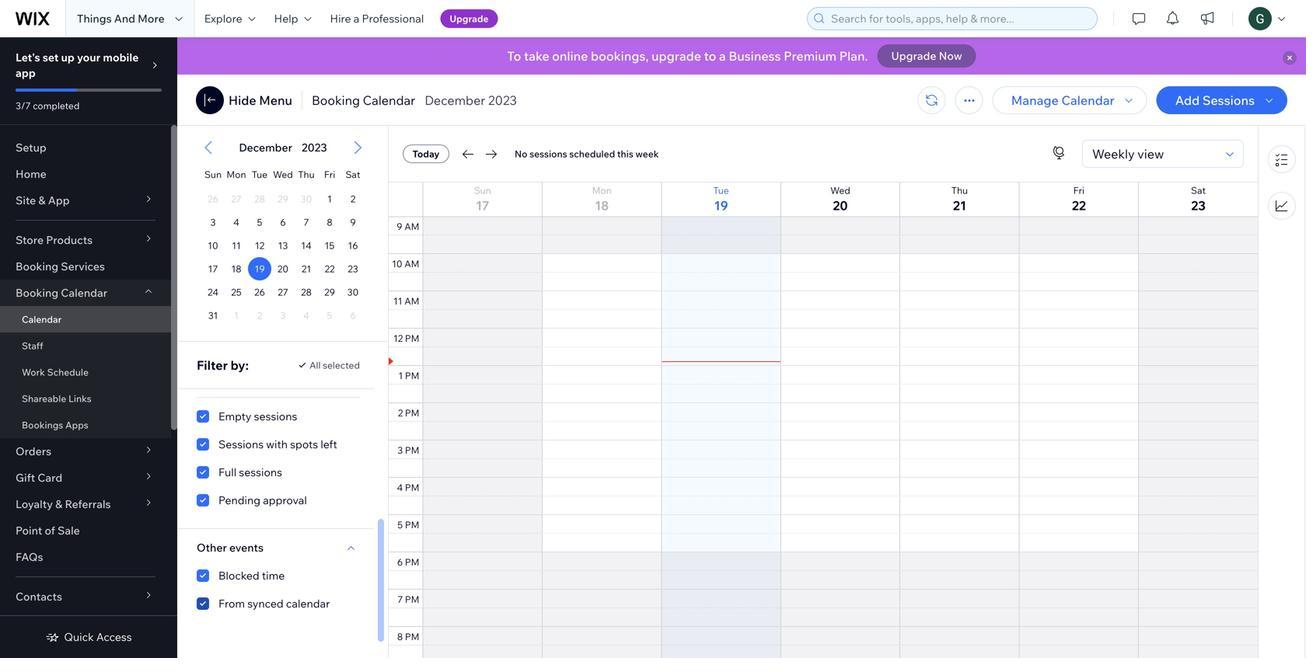 Task type: describe. For each thing, give the bounding box(es) containing it.
Select all checkbox
[[197, 370, 360, 388]]

row group containing 1
[[187, 187, 379, 342]]

sun 17
[[474, 185, 491, 214]]

3 pm
[[398, 445, 420, 456]]

4 for 4 pm
[[397, 482, 403, 494]]

0 horizontal spatial 23
[[348, 263, 358, 275]]

Sessions with spots left checkbox
[[197, 436, 360, 454]]

services
[[61, 260, 105, 273]]

things
[[77, 12, 112, 25]]

0 vertical spatial thu
[[298, 169, 315, 180]]

point of sale link
[[0, 518, 171, 545]]

& for loyalty
[[55, 498, 63, 511]]

2023 inside "alert"
[[302, 141, 327, 154]]

13
[[278, 240, 288, 252]]

to take online bookings, upgrade to a business premium plan.
[[507, 48, 869, 64]]

store products
[[16, 233, 93, 247]]

calendar inside dropdown button
[[61, 286, 107, 300]]

other events button
[[197, 539, 264, 558]]

6 pm
[[397, 557, 420, 568]]

loyalty
[[16, 498, 53, 511]]

home
[[16, 167, 47, 181]]

sale
[[58, 524, 80, 538]]

site
[[16, 194, 36, 207]]

help
[[274, 12, 298, 25]]

Full sessions checkbox
[[197, 464, 360, 482]]

quick
[[64, 631, 94, 645]]

to
[[704, 48, 717, 64]]

store
[[16, 233, 44, 247]]

12 pm
[[394, 333, 420, 344]]

booking calendar button
[[0, 280, 171, 306]]

quick access
[[64, 631, 132, 645]]

1 horizontal spatial wed
[[831, 185, 851, 196]]

contacts button
[[0, 584, 171, 611]]

31
[[208, 310, 218, 322]]

with
[[266, 438, 288, 452]]

app
[[16, 66, 36, 80]]

row containing 3
[[201, 211, 365, 234]]

from synced calendar
[[219, 597, 330, 611]]

9 am
[[397, 221, 420, 232]]

app
[[48, 194, 70, 207]]

pm for 8 pm
[[405, 631, 420, 643]]

empty
[[219, 410, 252, 424]]

1 for 1
[[328, 193, 332, 205]]

23 inside sat 23
[[1192, 198, 1206, 214]]

online
[[552, 48, 588, 64]]

set
[[43, 51, 59, 64]]

8 for 8 pm
[[397, 631, 403, 643]]

18 inside row group
[[231, 263, 242, 275]]

premium
[[784, 48, 837, 64]]

calendar up today
[[363, 93, 416, 108]]

3/7
[[16, 100, 31, 112]]

things and more
[[77, 12, 165, 25]]

am for 11 am
[[405, 295, 420, 307]]

0 vertical spatial booking
[[312, 93, 360, 108]]

add
[[1176, 93, 1200, 108]]

1 vertical spatial 22
[[325, 263, 335, 275]]

manage calendar button
[[993, 86, 1148, 114]]

mobile
[[103, 51, 139, 64]]

row containing sun
[[201, 159, 365, 187]]

now
[[939, 49, 963, 63]]

calendar inside 'link'
[[22, 314, 62, 326]]

empty sessions
[[219, 410, 297, 424]]

grid containing 17
[[389, 0, 1259, 659]]

12 for 12
[[255, 240, 265, 252]]

bookings,
[[591, 48, 649, 64]]

3 for 3
[[210, 217, 216, 228]]

18 inside mon 18
[[595, 198, 609, 214]]

30
[[347, 287, 359, 298]]

booking for booking calendar dropdown button
[[16, 286, 58, 300]]

4 for 4
[[234, 217, 239, 228]]

7 for 7
[[304, 217, 309, 228]]

tue 19
[[714, 185, 729, 214]]

december for december
[[239, 141, 293, 154]]

sessions with spots left
[[219, 438, 337, 452]]

card
[[38, 471, 62, 485]]

loyalty & referrals button
[[0, 492, 171, 518]]

9 for 9 am
[[397, 221, 403, 232]]

booking calendar inside dropdown button
[[16, 286, 107, 300]]

sessions for full
[[239, 466, 282, 480]]

pm for 12 pm
[[405, 333, 420, 344]]

week
[[636, 148, 659, 160]]

quick access button
[[45, 631, 132, 645]]

point of sale
[[16, 524, 80, 538]]

gift card
[[16, 471, 62, 485]]

1 horizontal spatial tue
[[714, 185, 729, 196]]

16
[[348, 240, 358, 252]]

menu
[[259, 93, 292, 108]]

a inside hire a professional link
[[354, 12, 360, 25]]

filter
[[197, 358, 228, 373]]

site & app button
[[0, 187, 171, 214]]

manage
[[1012, 93, 1059, 108]]

faqs
[[16, 551, 43, 564]]

this
[[618, 148, 634, 160]]

select
[[219, 372, 251, 385]]

home link
[[0, 161, 171, 187]]

upgrade now
[[892, 49, 963, 63]]

approval
[[263, 494, 307, 508]]

all selected
[[310, 360, 360, 371]]

17 inside 'sun 17'
[[476, 198, 490, 214]]

9 for 9
[[350, 217, 356, 228]]

Blocked time checkbox
[[197, 567, 360, 586]]

schedule
[[47, 367, 89, 378]]

blocked time
[[219, 569, 285, 583]]

29
[[324, 287, 335, 298]]

alert containing december
[[234, 141, 332, 155]]

contacts
[[16, 590, 62, 604]]

25
[[231, 287, 242, 298]]

apps
[[65, 420, 89, 431]]

Pending approval checkbox
[[197, 492, 360, 510]]

8 for 8
[[327, 217, 333, 228]]

0 vertical spatial 22
[[1073, 198, 1087, 214]]

7 for 7 pm
[[398, 594, 403, 606]]

pm for 3 pm
[[405, 445, 420, 456]]

upgrade now button
[[878, 44, 977, 68]]

Search for tools, apps, help & more... field
[[827, 8, 1093, 30]]

3 for 3 pm
[[398, 445, 403, 456]]

no
[[515, 148, 528, 160]]

add sessions
[[1176, 93, 1256, 108]]

to
[[507, 48, 521, 64]]

sat for sat
[[346, 169, 361, 180]]

gift card button
[[0, 465, 171, 492]]

fri for fri 22
[[1074, 185, 1085, 196]]

19 inside tuesday, december 19, 2023 cell
[[255, 263, 265, 275]]

5 pm
[[398, 519, 420, 531]]

professional
[[362, 12, 424, 25]]

work schedule link
[[0, 359, 171, 386]]

upgrade button
[[441, 9, 498, 28]]

more
[[138, 12, 165, 25]]

14
[[301, 240, 312, 252]]

sidebar element
[[0, 37, 177, 659]]

pm for 5 pm
[[405, 519, 420, 531]]

11 for 11
[[232, 240, 241, 252]]

sat 23
[[1192, 185, 1207, 214]]

orders button
[[0, 439, 171, 465]]

1 vertical spatial thu
[[952, 185, 969, 196]]

sun mon tue wed thu
[[205, 169, 315, 180]]



Task type: locate. For each thing, give the bounding box(es) containing it.
12 for 12 pm
[[394, 333, 403, 344]]

sessions right add in the right of the page
[[1203, 93, 1256, 108]]

1 vertical spatial 12
[[394, 333, 403, 344]]

17
[[476, 198, 490, 214], [208, 263, 218, 275]]

synced
[[248, 597, 284, 611]]

0 horizontal spatial 8
[[327, 217, 333, 228]]

of
[[45, 524, 55, 538]]

time
[[262, 569, 285, 583]]

sessions inside button
[[1203, 93, 1256, 108]]

1 vertical spatial 18
[[231, 263, 242, 275]]

& inside popup button
[[38, 194, 46, 207]]

8 pm from the top
[[405, 594, 420, 606]]

2023 down to
[[488, 93, 517, 108]]

10 up 24
[[208, 240, 218, 252]]

sun inside row
[[205, 169, 222, 180]]

8 up 15
[[327, 217, 333, 228]]

row containing 24
[[201, 281, 365, 304]]

18 up 25
[[231, 263, 242, 275]]

gift
[[16, 471, 35, 485]]

pm up 2 pm
[[405, 370, 420, 382]]

0 horizontal spatial sun
[[205, 169, 222, 180]]

4 down 3 pm
[[397, 482, 403, 494]]

0 vertical spatial booking calendar
[[312, 93, 416, 108]]

alert
[[234, 141, 332, 155]]

no sessions scheduled this week
[[515, 148, 659, 160]]

& for site
[[38, 194, 46, 207]]

blocked
[[219, 569, 260, 583]]

21
[[954, 198, 967, 214], [302, 263, 311, 275]]

sun
[[205, 169, 222, 180], [474, 185, 491, 196]]

pm up 5 pm
[[405, 482, 420, 494]]

0 horizontal spatial fri
[[324, 169, 335, 180]]

4 down sun mon tue wed thu
[[234, 217, 239, 228]]

shareable links
[[22, 393, 92, 405]]

bookings apps link
[[0, 412, 171, 439]]

0 horizontal spatial 20
[[278, 263, 289, 275]]

row group
[[187, 187, 379, 342]]

from
[[219, 597, 245, 611]]

upgrade inside alert
[[892, 49, 937, 63]]

12 left '13'
[[255, 240, 265, 252]]

thu
[[298, 169, 315, 180], [952, 185, 969, 196]]

20 inside wed 20
[[833, 198, 848, 214]]

calendar right manage
[[1062, 93, 1115, 108]]

pm for 1 pm
[[405, 370, 420, 382]]

december up sun mon tue wed thu
[[239, 141, 293, 154]]

None field
[[1088, 141, 1222, 167]]

sessions inside option
[[219, 438, 264, 452]]

left
[[321, 438, 337, 452]]

22
[[1073, 198, 1087, 214], [325, 263, 335, 275]]

links
[[68, 393, 92, 405]]

1 horizontal spatial 3
[[398, 445, 403, 456]]

0 horizontal spatial 1
[[328, 193, 332, 205]]

10 for 10
[[208, 240, 218, 252]]

1 vertical spatial 6
[[397, 557, 403, 568]]

full sessions
[[219, 466, 282, 480]]

4
[[234, 217, 239, 228], [397, 482, 403, 494]]

booking right menu
[[312, 93, 360, 108]]

5 inside row
[[257, 217, 263, 228]]

mon inside row
[[227, 169, 246, 180]]

1 down 12 pm
[[399, 370, 403, 382]]

calendar down booking services link
[[61, 286, 107, 300]]

1 horizontal spatial 2
[[398, 407, 403, 419]]

0 vertical spatial a
[[354, 12, 360, 25]]

1 vertical spatial sat
[[1192, 185, 1207, 196]]

up
[[61, 51, 75, 64]]

9 pm from the top
[[405, 631, 420, 643]]

all
[[310, 360, 321, 371]]

0 vertical spatial sat
[[346, 169, 361, 180]]

other events
[[197, 541, 264, 555]]

mon 18
[[592, 185, 612, 214]]

8 down 7 pm
[[397, 631, 403, 643]]

menu
[[1259, 136, 1305, 229]]

0 horizontal spatial grid
[[187, 127, 379, 342]]

1 vertical spatial 2
[[398, 407, 403, 419]]

9 inside row group
[[350, 217, 356, 228]]

sat for sat 23
[[1192, 185, 1207, 196]]

1 horizontal spatial grid
[[389, 0, 1259, 659]]

0 horizontal spatial 10
[[208, 240, 218, 252]]

pm down 7 pm
[[405, 631, 420, 643]]

2 vertical spatial booking
[[16, 286, 58, 300]]

sessions right "no"
[[530, 148, 568, 160]]

18 down scheduled
[[595, 198, 609, 214]]

1 vertical spatial 4
[[397, 482, 403, 494]]

upgrade left now
[[892, 49, 937, 63]]

6 for 6
[[280, 217, 286, 228]]

sun for mon
[[205, 169, 222, 180]]

1 vertical spatial booking
[[16, 260, 58, 273]]

mon down the 'hide'
[[227, 169, 246, 180]]

booking
[[312, 93, 360, 108], [16, 260, 58, 273], [16, 286, 58, 300]]

0 horizontal spatial 7
[[304, 217, 309, 228]]

3 up 4 pm
[[398, 445, 403, 456]]

4 pm
[[397, 482, 420, 494]]

am for 10 am
[[405, 258, 420, 270]]

6 up '13'
[[280, 217, 286, 228]]

pm
[[405, 333, 420, 344], [405, 370, 420, 382], [405, 407, 420, 419], [405, 445, 420, 456], [405, 482, 420, 494], [405, 519, 420, 531], [405, 557, 420, 568], [405, 594, 420, 606], [405, 631, 420, 643]]

3 pm from the top
[[405, 407, 420, 419]]

24
[[208, 287, 219, 298]]

sessions up with
[[254, 410, 297, 424]]

1 horizontal spatial &
[[55, 498, 63, 511]]

0 vertical spatial &
[[38, 194, 46, 207]]

1 pm from the top
[[405, 333, 420, 344]]

am up 12 pm
[[405, 295, 420, 307]]

1 vertical spatial sessions
[[254, 410, 297, 424]]

23
[[1192, 198, 1206, 214], [348, 263, 358, 275]]

5 down 4 pm
[[398, 519, 403, 531]]

a right hire
[[354, 12, 360, 25]]

5 for 5 pm
[[398, 519, 403, 531]]

9 up 16 at the left
[[350, 217, 356, 228]]

1 vertical spatial 1
[[399, 370, 403, 382]]

0 horizontal spatial december
[[239, 141, 293, 154]]

& inside dropdown button
[[55, 498, 63, 511]]

0 horizontal spatial upgrade
[[450, 13, 489, 25]]

sessions for no
[[530, 148, 568, 160]]

4 inside row
[[234, 217, 239, 228]]

0 horizontal spatial thu
[[298, 169, 315, 180]]

Empty sessions checkbox
[[197, 408, 360, 426]]

pm for 7 pm
[[405, 594, 420, 606]]

pm for 6 pm
[[405, 557, 420, 568]]

1 am from the top
[[405, 221, 420, 232]]

sessions for empty
[[254, 410, 297, 424]]

upgrade right professional in the top left of the page
[[450, 13, 489, 25]]

0 vertical spatial 5
[[257, 217, 263, 228]]

1 inside row
[[328, 193, 332, 205]]

bookings
[[22, 420, 63, 431]]

1 horizontal spatial 23
[[1192, 198, 1206, 214]]

& right site
[[38, 194, 46, 207]]

upgrade for upgrade now
[[892, 49, 937, 63]]

sessions up the pending approval
[[239, 466, 282, 480]]

0 vertical spatial 23
[[1192, 198, 1206, 214]]

1 horizontal spatial 7
[[398, 594, 403, 606]]

0 horizontal spatial 19
[[255, 263, 265, 275]]

sessions inside empty sessions checkbox
[[254, 410, 297, 424]]

fri inside the fri 22
[[1074, 185, 1085, 196]]

calendar up staff
[[22, 314, 62, 326]]

5 for 5
[[257, 217, 263, 228]]

sessions inside full sessions checkbox
[[239, 466, 282, 480]]

2 for 2
[[351, 193, 356, 205]]

3 down sun mon tue wed thu
[[210, 217, 216, 228]]

booking down store
[[16, 260, 58, 273]]

booking services link
[[0, 254, 171, 280]]

0 vertical spatial wed
[[273, 169, 293, 180]]

grid containing december
[[187, 127, 379, 342]]

booking for booking services link
[[16, 260, 58, 273]]

1 pm
[[399, 370, 420, 382]]

1 horizontal spatial mon
[[592, 185, 612, 196]]

fri 22
[[1073, 185, 1087, 214]]

2 inside row
[[351, 193, 356, 205]]

sessions down empty
[[219, 438, 264, 452]]

calendar
[[363, 93, 416, 108], [1062, 93, 1115, 108], [61, 286, 107, 300], [22, 314, 62, 326]]

december inside "alert"
[[239, 141, 293, 154]]

1 vertical spatial sessions
[[219, 438, 264, 452]]

spots
[[290, 438, 318, 452]]

2023 up sun mon tue wed thu
[[302, 141, 327, 154]]

point
[[16, 524, 42, 538]]

5 pm from the top
[[405, 482, 420, 494]]

0 vertical spatial sun
[[205, 169, 222, 180]]

0 vertical spatial fri
[[324, 169, 335, 180]]

1 vertical spatial booking calendar
[[16, 286, 107, 300]]

21 inside row group
[[302, 263, 311, 275]]

pm for 4 pm
[[405, 482, 420, 494]]

0 vertical spatial 11
[[232, 240, 241, 252]]

grid
[[389, 0, 1259, 659], [187, 127, 379, 342]]

faqs link
[[0, 545, 171, 571]]

hide menu
[[229, 93, 292, 108]]

products
[[46, 233, 93, 247]]

wed
[[273, 169, 293, 180], [831, 185, 851, 196]]

6 for 6 pm
[[397, 557, 403, 568]]

1 vertical spatial &
[[55, 498, 63, 511]]

booking down booking services
[[16, 286, 58, 300]]

booking inside dropdown button
[[16, 286, 58, 300]]

december for december 2023
[[425, 93, 486, 108]]

2023
[[488, 93, 517, 108], [302, 141, 327, 154]]

4 pm from the top
[[405, 445, 420, 456]]

1 horizontal spatial 22
[[1073, 198, 1087, 214]]

0 vertical spatial 21
[[954, 198, 967, 214]]

0 horizontal spatial tue
[[252, 169, 268, 180]]

events
[[229, 541, 264, 555]]

thu 21
[[952, 185, 969, 214]]

store products button
[[0, 227, 171, 254]]

5 up tuesday, december 19, 2023 cell
[[257, 217, 263, 228]]

pm down 5 pm
[[405, 557, 420, 568]]

1 vertical spatial 2023
[[302, 141, 327, 154]]

6 up 7 pm
[[397, 557, 403, 568]]

7 down 6 pm
[[398, 594, 403, 606]]

1 vertical spatial 3
[[398, 445, 403, 456]]

scheduled
[[570, 148, 615, 160]]

1 horizontal spatial sat
[[1192, 185, 1207, 196]]

today
[[413, 148, 440, 160]]

filter by:
[[197, 358, 249, 373]]

9 up 10 am on the left top of the page
[[397, 221, 403, 232]]

2 for 2 pm
[[398, 407, 403, 419]]

1 vertical spatial 7
[[398, 594, 403, 606]]

0 vertical spatial tue
[[252, 169, 268, 180]]

pm up 8 pm
[[405, 594, 420, 606]]

1 vertical spatial 23
[[348, 263, 358, 275]]

2 up 16 at the left
[[351, 193, 356, 205]]

pm up 1 pm
[[405, 333, 420, 344]]

0 horizontal spatial 21
[[302, 263, 311, 275]]

to take online bookings, upgrade to a business premium plan. alert
[[177, 37, 1307, 75]]

hire a professional link
[[321, 0, 434, 37]]

a right to
[[719, 48, 726, 64]]

20 inside row group
[[278, 263, 289, 275]]

3 am from the top
[[405, 295, 420, 307]]

11 left '13'
[[232, 240, 241, 252]]

fri for fri
[[324, 169, 335, 180]]

pm down 2 pm
[[405, 445, 420, 456]]

0 vertical spatial 20
[[833, 198, 848, 214]]

pm for 2 pm
[[405, 407, 420, 419]]

11
[[232, 240, 241, 252], [394, 295, 403, 307]]

11 inside row
[[232, 240, 241, 252]]

6 pm from the top
[[405, 519, 420, 531]]

0 horizontal spatial mon
[[227, 169, 246, 180]]

7 up 14
[[304, 217, 309, 228]]

0 vertical spatial 1
[[328, 193, 332, 205]]

setup
[[16, 141, 46, 154]]

0 horizontal spatial booking calendar
[[16, 286, 107, 300]]

1 horizontal spatial 12
[[394, 333, 403, 344]]

business
[[729, 48, 781, 64]]

0 horizontal spatial 5
[[257, 217, 263, 228]]

pending
[[219, 494, 261, 508]]

10 up 11 am
[[392, 258, 403, 270]]

row containing 10
[[201, 234, 365, 257]]

8 pm
[[397, 631, 420, 643]]

12
[[255, 240, 265, 252], [394, 333, 403, 344]]

tue
[[252, 169, 268, 180], [714, 185, 729, 196]]

pm up 6 pm
[[405, 519, 420, 531]]

1 vertical spatial am
[[405, 258, 420, 270]]

0 vertical spatial 17
[[476, 198, 490, 214]]

upgrade for upgrade
[[450, 13, 489, 25]]

1 horizontal spatial upgrade
[[892, 49, 937, 63]]

sessions
[[530, 148, 568, 160], [254, 410, 297, 424], [239, 466, 282, 480]]

sat inside row
[[346, 169, 361, 180]]

10 am
[[392, 258, 420, 270]]

pending approval
[[219, 494, 307, 508]]

1 vertical spatial december
[[239, 141, 293, 154]]

1 vertical spatial 21
[[302, 263, 311, 275]]

1 vertical spatial mon
[[592, 185, 612, 196]]

0 vertical spatial sessions
[[530, 148, 568, 160]]

20
[[833, 198, 848, 214], [278, 263, 289, 275]]

1 vertical spatial tue
[[714, 185, 729, 196]]

1 horizontal spatial 10
[[392, 258, 403, 270]]

2 up 3 pm
[[398, 407, 403, 419]]

0 vertical spatial sessions
[[1203, 93, 1256, 108]]

row containing 1
[[201, 187, 365, 211]]

6 inside row
[[280, 217, 286, 228]]

12 down 11 am
[[394, 333, 403, 344]]

booking services
[[16, 260, 105, 273]]

2 pm from the top
[[405, 370, 420, 382]]

wed 20
[[831, 185, 851, 214]]

15
[[325, 240, 335, 252]]

1 horizontal spatial 2023
[[488, 93, 517, 108]]

0 horizontal spatial sessions
[[219, 438, 264, 452]]

calendar inside button
[[1062, 93, 1115, 108]]

pm down 1 pm
[[405, 407, 420, 419]]

From synced calendar checkbox
[[197, 595, 360, 614]]

your
[[77, 51, 101, 64]]

am up 10 am on the left top of the page
[[405, 221, 420, 232]]

sessions
[[1203, 93, 1256, 108], [219, 438, 264, 452]]

12 inside row group
[[255, 240, 265, 252]]

tuesday, december 19, 2023 cell
[[248, 257, 271, 281]]

1 up 15
[[328, 193, 332, 205]]

0 horizontal spatial 9
[[350, 217, 356, 228]]

3/7 completed
[[16, 100, 80, 112]]

row
[[201, 159, 365, 187], [389, 183, 1259, 217], [201, 187, 365, 211], [201, 211, 365, 234], [201, 234, 365, 257], [201, 257, 365, 281], [201, 281, 365, 304]]

8
[[327, 217, 333, 228], [397, 631, 403, 643]]

19 inside tue 19
[[715, 198, 729, 214]]

0 horizontal spatial 2
[[351, 193, 356, 205]]

11 down 10 am on the left top of the page
[[394, 295, 403, 307]]

1 horizontal spatial 4
[[397, 482, 403, 494]]

2 vertical spatial sessions
[[239, 466, 282, 480]]

2
[[351, 193, 356, 205], [398, 407, 403, 419]]

1 vertical spatial 10
[[392, 258, 403, 270]]

1 vertical spatial 17
[[208, 263, 218, 275]]

loyalty & referrals
[[16, 498, 111, 511]]

0 horizontal spatial wed
[[273, 169, 293, 180]]

1 vertical spatial wed
[[831, 185, 851, 196]]

help button
[[265, 0, 321, 37]]

sun for 17
[[474, 185, 491, 196]]

0 vertical spatial 19
[[715, 198, 729, 214]]

0 vertical spatial 2023
[[488, 93, 517, 108]]

2 am from the top
[[405, 258, 420, 270]]

0 vertical spatial 2
[[351, 193, 356, 205]]

0 vertical spatial 8
[[327, 217, 333, 228]]

0 horizontal spatial sat
[[346, 169, 361, 180]]

19
[[715, 198, 729, 214], [255, 263, 265, 275]]

1 vertical spatial 11
[[394, 295, 403, 307]]

am
[[405, 221, 420, 232], [405, 258, 420, 270], [405, 295, 420, 307]]

december up today 'button'
[[425, 93, 486, 108]]

0 vertical spatial 10
[[208, 240, 218, 252]]

am down 9 am
[[405, 258, 420, 270]]

a inside to take online bookings, upgrade to a business premium plan. alert
[[719, 48, 726, 64]]

sat
[[346, 169, 361, 180], [1192, 185, 1207, 196]]

1 horizontal spatial booking calendar
[[312, 93, 416, 108]]

0 horizontal spatial 17
[[208, 263, 218, 275]]

today button
[[403, 145, 450, 163]]

11 for 11 am
[[394, 295, 403, 307]]

am for 9 am
[[405, 221, 420, 232]]

1 horizontal spatial 17
[[476, 198, 490, 214]]

21 inside thu 21
[[954, 198, 967, 214]]

7
[[304, 217, 309, 228], [398, 594, 403, 606]]

1 vertical spatial upgrade
[[892, 49, 937, 63]]

0 horizontal spatial &
[[38, 194, 46, 207]]

1 horizontal spatial 5
[[398, 519, 403, 531]]

1 horizontal spatial a
[[719, 48, 726, 64]]

1
[[328, 193, 332, 205], [399, 370, 403, 382]]

2 vertical spatial am
[[405, 295, 420, 307]]

1 horizontal spatial 6
[[397, 557, 403, 568]]

& right loyalty
[[55, 498, 63, 511]]

10 for 10 am
[[392, 258, 403, 270]]

1 horizontal spatial december
[[425, 93, 486, 108]]

mon down scheduled
[[592, 185, 612, 196]]

1 for 1 pm
[[399, 370, 403, 382]]

december 2023
[[425, 93, 517, 108]]

7 pm from the top
[[405, 557, 420, 568]]

8 inside row group
[[327, 217, 333, 228]]



Task type: vqa. For each thing, say whether or not it's contained in the screenshot.
My Sites
no



